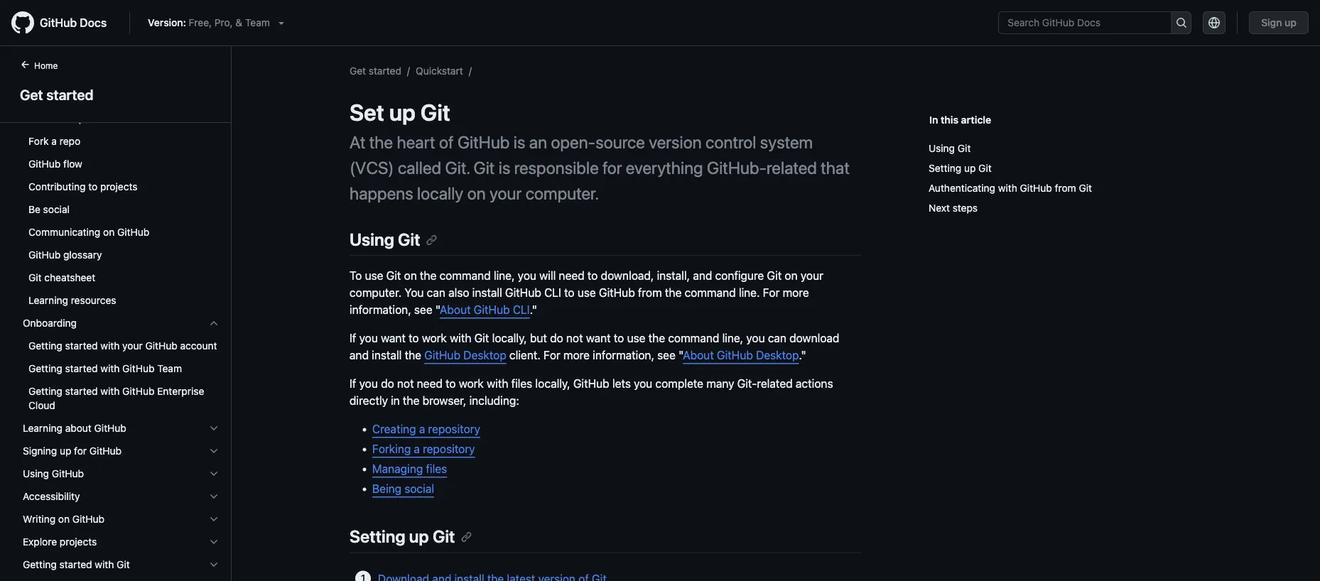 Task type: vqa. For each thing, say whether or not it's contained in the screenshot.
on
yes



Task type: locate. For each thing, give the bounding box(es) containing it.
to up "if you want to work with git locally, but do not want to use the command line, you can download and install the"
[[564, 286, 575, 300]]

getting for getting started with your github account
[[28, 340, 62, 352]]

do
[[550, 332, 563, 345], [381, 377, 394, 391]]

get started element
[[0, 22, 232, 581]]

line.
[[739, 286, 760, 300]]

if for if you want to work with git locally, but do not want to use the command line, you can download and install the
[[350, 332, 356, 345]]

git up the github desktop link
[[474, 332, 489, 345]]

1 vertical spatial install
[[372, 349, 402, 362]]

work
[[422, 332, 447, 345], [459, 377, 484, 391]]

with up including:
[[487, 377, 508, 391]]

getting inside dropdown button
[[23, 559, 57, 571]]

git.
[[445, 158, 470, 178]]

with inside the 'if you do not need to work with files locally, github lets you complete many git-related actions directly in the browser, including:'
[[487, 377, 508, 391]]

home
[[34, 60, 58, 70]]

if
[[350, 332, 356, 345], [350, 377, 356, 391]]

an
[[529, 132, 547, 152]]

social right be
[[43, 204, 70, 215]]

0 vertical spatial can
[[427, 286, 445, 300]]

can right you
[[427, 286, 445, 300]]

command up complete
[[668, 332, 719, 345]]

learning resources link
[[17, 289, 225, 312]]

use
[[365, 269, 383, 283], [578, 286, 596, 300], [627, 332, 646, 345]]

a inside the create a repo link
[[62, 113, 67, 124]]

1 vertical spatial do
[[381, 377, 394, 391]]

with down getting started with github team
[[100, 385, 120, 397]]

0 vertical spatial cli
[[544, 286, 561, 300]]

with
[[998, 182, 1017, 194], [450, 332, 471, 345], [100, 340, 120, 352], [100, 363, 120, 374], [487, 377, 508, 391], [100, 385, 120, 397], [95, 559, 114, 571]]

git down the explore projects dropdown button
[[117, 559, 130, 571]]

repository
[[428, 423, 480, 436], [423, 442, 475, 456]]

you
[[518, 269, 536, 283], [359, 332, 378, 345], [746, 332, 765, 345], [359, 377, 378, 391], [634, 377, 653, 391]]

need inside to use git on the command line, you will need to download, install, and configure git on your computer. you can also install github cli to use github from the command line. for more information, see "
[[559, 269, 585, 283]]

started inside getting started with github enterprise cloud
[[65, 385, 98, 397]]

1 horizontal spatial see
[[657, 349, 676, 362]]

line, inside "if you want to work with git locally, but do not want to use the command line, you can download and install the"
[[722, 332, 743, 345]]

0 vertical spatial do
[[550, 332, 563, 345]]

with inside dropdown button
[[95, 559, 114, 571]]

work inside the 'if you do not need to work with files locally, github lets you complete many git-related actions directly in the browser, including:'
[[459, 377, 484, 391]]

files down client.
[[511, 377, 532, 391]]

2 sc 9kayk9 0 image from the top
[[208, 446, 220, 457]]

0 vertical spatial "
[[435, 303, 440, 317]]

1 vertical spatial line,
[[722, 332, 743, 345]]

2 vertical spatial using
[[23, 468, 49, 480]]

on inside at the heart of github is an open-source version control system (vcs) called git. git is responsible for everything github-related that happens locally on your computer.
[[467, 183, 486, 203]]

writing
[[23, 513, 56, 525]]

on
[[467, 183, 486, 203], [103, 226, 115, 238], [404, 269, 417, 283], [785, 269, 798, 283], [58, 513, 70, 525]]

social down the "managing files" link
[[405, 482, 434, 496]]

and
[[693, 269, 712, 283], [350, 349, 369, 362]]

1 vertical spatial your
[[801, 269, 823, 283]]

using git link down the in this article element
[[929, 139, 1197, 158]]

for down but
[[544, 349, 560, 362]]

do up in
[[381, 377, 394, 391]]

install
[[472, 286, 502, 300], [372, 349, 402, 362]]

cli
[[544, 286, 561, 300], [513, 303, 530, 317]]

learning up onboarding
[[28, 295, 68, 306]]

started up set up git
[[369, 65, 401, 76]]

you
[[405, 286, 424, 300]]

to
[[88, 181, 98, 193], [588, 269, 598, 283], [564, 286, 575, 300], [409, 332, 419, 345], [614, 332, 624, 345], [446, 377, 456, 391]]

if up directly in the left bottom of the page
[[350, 377, 356, 391]]

2 onboarding element from the top
[[11, 335, 231, 417]]

a for creating
[[419, 423, 425, 436]]

version
[[649, 132, 702, 152]]

client.
[[509, 349, 541, 362]]

repo down get started
[[70, 113, 91, 124]]

1 vertical spatial projects
[[60, 536, 97, 548]]

using github
[[23, 468, 84, 480]]

git inside "link"
[[958, 142, 971, 154]]

forking a repository link
[[372, 442, 475, 456]]

0 vertical spatial repo
[[70, 113, 91, 124]]

social
[[43, 204, 70, 215], [405, 482, 434, 496]]

0 vertical spatial repository
[[428, 423, 480, 436]]

sc 9kayk9 0 image inside using github dropdown button
[[208, 468, 220, 480]]

communicating
[[28, 226, 100, 238]]

1 vertical spatial can
[[768, 332, 787, 345]]

1 vertical spatial is
[[499, 158, 511, 178]]

github inside getting started with github enterprise cloud
[[122, 385, 155, 397]]

sc 9kayk9 0 image
[[208, 423, 220, 434], [208, 514, 220, 525], [208, 536, 220, 548], [208, 559, 220, 571]]

if down to
[[350, 332, 356, 345]]

can inside to use git on the command line, you will need to download, install, and configure git on your computer. you can also install github cli to use github from the command line. for more information, see "
[[427, 286, 445, 300]]

command
[[440, 269, 491, 283], [685, 286, 736, 300], [668, 332, 719, 345]]

a up forking a repository link
[[419, 423, 425, 436]]

0 horizontal spatial want
[[381, 332, 406, 345]]

using git inside "link"
[[929, 142, 971, 154]]

sc 9kayk9 0 image for onboarding
[[208, 318, 220, 329]]

system
[[760, 132, 813, 152]]

0 horizontal spatial more
[[563, 349, 590, 362]]

1 horizontal spatial install
[[472, 286, 502, 300]]

on up explore projects
[[58, 513, 70, 525]]

getting for getting started with git
[[23, 559, 57, 571]]

about github cli link
[[440, 303, 530, 317]]

1 horizontal spatial computer.
[[526, 183, 599, 203]]

1 vertical spatial use
[[578, 286, 596, 300]]

files inside creating a repository forking a repository managing files being social
[[426, 462, 447, 476]]

0 horizontal spatial install
[[372, 349, 402, 362]]

onboarding element for home link
[[11, 312, 231, 417]]

more inside to use git on the command line, you will need to download, install, and configure git on your computer. you can also install github cli to use github from the command line. for more information, see "
[[783, 286, 809, 300]]

1 horizontal spatial cli
[[544, 286, 561, 300]]

can
[[427, 286, 445, 300], [768, 332, 787, 345]]

authenticating with github from git
[[929, 182, 1092, 194]]

work up including:
[[459, 377, 484, 391]]

to inside contributing to projects link
[[88, 181, 98, 193]]

cheatsheet
[[44, 272, 95, 284]]

github flow
[[28, 158, 82, 170]]

/ left quickstart
[[407, 65, 410, 76]]

use inside "if you want to work with git locally, but do not want to use the command line, you can download and install the"
[[627, 332, 646, 345]]

1 horizontal spatial desktop
[[756, 349, 799, 362]]

github up explore projects
[[72, 513, 105, 525]]

and inside to use git on the command line, you will need to download, install, and configure git on your computer. you can also install github cli to use github from the command line. for more information, see "
[[693, 269, 712, 283]]

source
[[596, 132, 645, 152]]

using git link down happens
[[350, 230, 437, 249]]

git up of
[[420, 99, 451, 126]]

use up github desktop client.  for more information, see " about github desktop ."
[[627, 332, 646, 345]]

in
[[929, 114, 938, 125]]

1 horizontal spatial get
[[350, 65, 366, 76]]

/ right quickstart
[[469, 65, 472, 76]]

/
[[407, 65, 410, 76], [469, 65, 472, 76]]

up down being social 'link'
[[409, 527, 429, 547]]

1 horizontal spatial /
[[469, 65, 472, 76]]

information, up lets
[[593, 349, 654, 362]]

team inside onboarding 'element'
[[157, 363, 182, 374]]

sc 9kayk9 0 image for getting started with git
[[208, 559, 220, 571]]

setting up authenticating
[[929, 162, 962, 174]]

sc 9kayk9 0 image inside the explore projects dropdown button
[[208, 536, 220, 548]]

2 if from the top
[[350, 377, 356, 391]]

and inside "if you want to work with git locally, but do not want to use the command line, you can download and install the"
[[350, 349, 369, 362]]

1 horizontal spatial "
[[679, 349, 683, 362]]

getting inside getting started with github enterprise cloud
[[28, 385, 62, 397]]

a for create
[[62, 113, 67, 124]]

locally, up client.
[[492, 332, 527, 345]]

getting started with git
[[23, 559, 130, 571]]

1 sc 9kayk9 0 image from the top
[[208, 318, 220, 329]]

install,
[[657, 269, 690, 283]]

0 horizontal spatial get started link
[[17, 84, 214, 105]]

setting up git
[[929, 162, 992, 174], [350, 527, 455, 547]]

1 horizontal spatial locally,
[[535, 377, 570, 391]]

1 vertical spatial not
[[397, 377, 414, 391]]

1 horizontal spatial using git
[[929, 142, 971, 154]]

sc 9kayk9 0 image inside learning about github dropdown button
[[208, 423, 220, 434]]

repo for fork a repo
[[60, 135, 80, 147]]

1 vertical spatial need
[[417, 377, 443, 391]]

setting up git link
[[929, 158, 1197, 178], [350, 527, 472, 547]]

repo up flow
[[60, 135, 80, 147]]

files
[[511, 377, 532, 391], [426, 462, 447, 476]]

2 sc 9kayk9 0 image from the top
[[208, 514, 220, 525]]

1 horizontal spatial about
[[683, 349, 714, 362]]

0 horizontal spatial using
[[23, 468, 49, 480]]

with inside getting started with github enterprise cloud
[[100, 385, 120, 397]]

." up but
[[530, 303, 537, 317]]

1 horizontal spatial information,
[[593, 349, 654, 362]]

1 vertical spatial and
[[350, 349, 369, 362]]

0 horizontal spatial computer.
[[350, 286, 402, 300]]

your up download
[[801, 269, 823, 283]]

started down getting started with your github account link
[[65, 363, 98, 374]]

related
[[767, 158, 817, 178], [757, 377, 793, 391]]

onboarding element containing getting started with your github account
[[11, 335, 231, 417]]

get started link up the create a repo link
[[17, 84, 214, 105]]

learning
[[28, 295, 68, 306], [23, 422, 62, 434]]

for inside at the heart of github is an open-source version control system (vcs) called git. git is responsible for everything github-related that happens locally on your computer.
[[603, 158, 622, 178]]

0 horizontal spatial ."
[[530, 303, 537, 317]]

contributing
[[28, 181, 86, 193]]

but
[[530, 332, 547, 345]]

desktop left client.
[[463, 349, 507, 362]]

github up browser,
[[424, 349, 461, 362]]

github down the be social link
[[117, 226, 149, 238]]

the left the github desktop link
[[405, 349, 421, 362]]

if you want to work with git locally, but do not want to use the command line, you can download and install the
[[350, 332, 840, 362]]

sc 9kayk9 0 image for accessibility
[[208, 491, 220, 502]]

" inside to use git on the command line, you will need to download, install, and configure git on your computer. you can also install github cli to use github from the command line. for more information, see "
[[435, 303, 440, 317]]

github inside at the heart of github is an open-source version control system (vcs) called git. git is responsible for everything github-related that happens locally on your computer.
[[458, 132, 510, 152]]

1 vertical spatial learning
[[23, 422, 62, 434]]

information,
[[350, 303, 411, 317], [593, 349, 654, 362]]

lets
[[612, 377, 631, 391]]

creating a repository forking a repository managing files being social
[[372, 423, 480, 496]]

0 vertical spatial install
[[472, 286, 502, 300]]

1 if from the top
[[350, 332, 356, 345]]

1 horizontal spatial setting up git link
[[929, 158, 1197, 178]]

."
[[530, 303, 537, 317], [799, 349, 806, 362]]

managing
[[372, 462, 423, 476]]

0 horizontal spatial setting up git link
[[350, 527, 472, 547]]

1 horizontal spatial from
[[1055, 182, 1076, 194]]

0 horizontal spatial for
[[74, 445, 87, 457]]

github inside the 'if you do not need to work with files locally, github lets you complete many git-related actions directly in the browser, including:'
[[573, 377, 609, 391]]

0 horizontal spatial using git
[[350, 230, 420, 249]]

1 horizontal spatial want
[[586, 332, 611, 345]]

with up the github desktop link
[[450, 332, 471, 345]]

0 horizontal spatial your
[[122, 340, 143, 352]]

github up git.
[[458, 132, 510, 152]]

0 vertical spatial social
[[43, 204, 70, 215]]

see down you
[[414, 303, 432, 317]]

home link
[[14, 59, 81, 73]]

1 vertical spatial about
[[683, 349, 714, 362]]

2 horizontal spatial using
[[929, 142, 955, 154]]

0 vertical spatial team
[[245, 17, 270, 28]]

use right to
[[365, 269, 383, 283]]

setting up git down being social 'link'
[[350, 527, 455, 547]]

git inside dropdown button
[[117, 559, 130, 571]]

for down source
[[603, 158, 622, 178]]

git cheatsheet
[[28, 272, 95, 284]]

work up the github desktop link
[[422, 332, 447, 345]]

repo
[[70, 113, 91, 124], [60, 135, 80, 147]]

0 horizontal spatial do
[[381, 377, 394, 391]]

quickstart
[[416, 65, 463, 76]]

get up create
[[20, 86, 43, 103]]

to up browser,
[[446, 377, 456, 391]]

more up the 'if you do not need to work with files locally, github lets you complete many git-related actions directly in the browser, including:' at the bottom of the page
[[563, 349, 590, 362]]

None search field
[[999, 11, 1192, 34]]

0 horizontal spatial see
[[414, 303, 432, 317]]

desktop
[[463, 349, 507, 362], [756, 349, 799, 362]]

sc 9kayk9 0 image inside accessibility dropdown button
[[208, 491, 220, 502]]

1 horizontal spatial more
[[783, 286, 809, 300]]

search image
[[1176, 17, 1187, 28]]

getting started with github enterprise cloud
[[28, 385, 204, 411]]

1 horizontal spatial can
[[768, 332, 787, 345]]

related left actions
[[757, 377, 793, 391]]

github glossary
[[28, 249, 102, 261]]

to
[[350, 269, 362, 283]]

onboarding element for the create a repo link
[[11, 335, 231, 417]]

0 vertical spatial using git
[[929, 142, 971, 154]]

in this article element
[[929, 112, 1202, 127]]

getting started with your github account link
[[17, 335, 225, 357]]

with down the explore projects dropdown button
[[95, 559, 114, 571]]

0 horizontal spatial desktop
[[463, 349, 507, 362]]

sc 9kayk9 0 image
[[208, 318, 220, 329], [208, 446, 220, 457], [208, 468, 220, 480], [208, 491, 220, 502]]

explore
[[23, 536, 57, 548]]

0 horizontal spatial and
[[350, 349, 369, 362]]

1 / from the left
[[407, 65, 410, 76]]

sc 9kayk9 0 image inside signing up for github dropdown button
[[208, 446, 220, 457]]

onboarding element containing onboarding
[[11, 312, 231, 417]]

0 vertical spatial is
[[514, 132, 525, 152]]

1 vertical spatial "
[[679, 349, 683, 362]]

forking
[[372, 442, 411, 456]]

repository down creating a repository link
[[423, 442, 475, 456]]

" up the github desktop link
[[435, 303, 440, 317]]

for down 'about'
[[74, 445, 87, 457]]

projects up getting started with git
[[60, 536, 97, 548]]

1 vertical spatial repository
[[423, 442, 475, 456]]

started inside dropdown button
[[59, 559, 92, 571]]

started for getting started with your github account
[[65, 340, 98, 352]]

sc 9kayk9 0 image for using github
[[208, 468, 220, 480]]

1 horizontal spatial line,
[[722, 332, 743, 345]]

install up in
[[372, 349, 402, 362]]

your inside onboarding 'element'
[[122, 340, 143, 352]]

creating a repository link
[[372, 423, 480, 436]]

setting up git up authenticating
[[929, 162, 992, 174]]

0 vertical spatial get
[[350, 65, 366, 76]]

set
[[350, 99, 384, 126]]

1 vertical spatial setting
[[350, 527, 406, 547]]

using inside using github dropdown button
[[23, 468, 49, 480]]

2 want from the left
[[586, 332, 611, 345]]

for inside dropdown button
[[74, 445, 87, 457]]

the inside at the heart of github is an open-source version control system (vcs) called git. git is responsible for everything github-related that happens locally on your computer.
[[369, 132, 393, 152]]

if you do not need to work with files locally, github lets you complete many git-related actions directly in the browser, including:
[[350, 377, 833, 408]]

0 vertical spatial line,
[[494, 269, 515, 283]]

learning down cloud
[[23, 422, 62, 434]]

command inside "if you want to work with git locally, but do not want to use the command line, you can download and install the"
[[668, 332, 719, 345]]

your inside at the heart of github is an open-source version control system (vcs) called git. git is responsible for everything github-related that happens locally on your computer.
[[490, 183, 522, 203]]

not
[[566, 332, 583, 345], [397, 377, 414, 391]]

projects
[[100, 181, 138, 193], [60, 536, 97, 548]]

use up "if you want to work with git locally, but do not want to use the command line, you can download and install the"
[[578, 286, 596, 300]]

0 vertical spatial using
[[929, 142, 955, 154]]

1 horizontal spatial for
[[603, 158, 622, 178]]

a inside fork a repo link
[[51, 135, 57, 147]]

2 / from the left
[[469, 65, 472, 76]]

line, inside to use git on the command line, you will need to download, install, and configure git on your computer. you can also install github cli to use github from the command line. for more information, see "
[[494, 269, 515, 283]]

0 vertical spatial projects
[[100, 181, 138, 193]]

and up directly in the left bottom of the page
[[350, 349, 369, 362]]

3 sc 9kayk9 0 image from the top
[[208, 536, 220, 548]]

1 vertical spatial team
[[157, 363, 182, 374]]

git up authenticating
[[979, 162, 992, 174]]

2 vertical spatial command
[[668, 332, 719, 345]]

0 horizontal spatial projects
[[60, 536, 97, 548]]

1 horizontal spatial your
[[490, 183, 522, 203]]

4 sc 9kayk9 0 image from the top
[[208, 559, 220, 571]]

0 horizontal spatial cli
[[513, 303, 530, 317]]

sc 9kayk9 0 image inside getting started with git dropdown button
[[208, 559, 220, 571]]

onboarding element
[[11, 312, 231, 417], [11, 335, 231, 417]]

0 horizontal spatial line,
[[494, 269, 515, 283]]

sc 9kayk9 0 image inside onboarding dropdown button
[[208, 318, 220, 329]]

can left download
[[768, 332, 787, 345]]

github
[[40, 16, 77, 29], [458, 132, 510, 152], [28, 158, 61, 170], [1020, 182, 1052, 194], [117, 226, 149, 238], [28, 249, 61, 261], [505, 286, 541, 300], [599, 286, 635, 300], [474, 303, 510, 317], [145, 340, 177, 352], [424, 349, 461, 362], [717, 349, 753, 362], [122, 363, 155, 374], [573, 377, 609, 391], [122, 385, 155, 397], [94, 422, 126, 434], [89, 445, 122, 457], [52, 468, 84, 480], [72, 513, 105, 525]]

setting up git link down being social 'link'
[[350, 527, 472, 547]]

3 sc 9kayk9 0 image from the top
[[208, 468, 220, 480]]

1 vertical spatial related
[[757, 377, 793, 391]]

1 onboarding element from the top
[[11, 312, 231, 417]]

team up the enterprise
[[157, 363, 182, 374]]

learning inside dropdown button
[[23, 422, 62, 434]]

computer.
[[526, 183, 599, 203], [350, 286, 402, 300]]

a
[[62, 113, 67, 124], [51, 135, 57, 147], [419, 423, 425, 436], [414, 442, 420, 456]]

not right but
[[566, 332, 583, 345]]

0 vertical spatial files
[[511, 377, 532, 391]]

team right &
[[245, 17, 270, 28]]

using github button
[[17, 463, 225, 485]]

1 horizontal spatial use
[[578, 286, 596, 300]]

need right will
[[559, 269, 585, 283]]

will
[[539, 269, 556, 283]]

github up git cheatsheet
[[28, 249, 61, 261]]

is left an at the top left of page
[[514, 132, 525, 152]]

1 horizontal spatial files
[[511, 377, 532, 391]]

computer. down responsible
[[526, 183, 599, 203]]

up down the learning about github
[[60, 445, 71, 457]]

related down the system
[[767, 158, 817, 178]]

getting started with git button
[[17, 554, 225, 576]]

using git link
[[929, 139, 1197, 158], [350, 230, 437, 249]]

1 vertical spatial more
[[563, 349, 590, 362]]

sc 9kayk9 0 image for explore projects
[[208, 536, 220, 548]]

the right in
[[403, 394, 420, 408]]

information, inside to use git on the command line, you will need to download, install, and configure git on your computer. you can also install github cli to use github from the command line. for more information, see "
[[350, 303, 411, 317]]

want up github desktop client.  for more information, see " about github desktop ."
[[586, 332, 611, 345]]

0 vertical spatial setting up git
[[929, 162, 992, 174]]

github flow link
[[17, 153, 225, 176]]

0 vertical spatial work
[[422, 332, 447, 345]]

using git
[[929, 142, 971, 154], [350, 230, 420, 249]]

up inside dropdown button
[[60, 445, 71, 457]]

1 horizontal spatial work
[[459, 377, 484, 391]]

getting
[[28, 340, 62, 352], [28, 363, 62, 374], [28, 385, 62, 397], [23, 559, 57, 571]]

1 vertical spatial see
[[657, 349, 676, 362]]

your down onboarding dropdown button at the left bottom of page
[[122, 340, 143, 352]]

is right git.
[[499, 158, 511, 178]]

get for get started
[[20, 86, 43, 103]]

and right install,
[[693, 269, 712, 283]]

1 vertical spatial for
[[544, 349, 560, 362]]

1 desktop from the left
[[463, 349, 507, 362]]

git up next steps link
[[1079, 182, 1092, 194]]

github left docs
[[40, 16, 77, 29]]

2 vertical spatial use
[[627, 332, 646, 345]]

1 vertical spatial get
[[20, 86, 43, 103]]

using inside using git "link"
[[929, 142, 955, 154]]

1 vertical spatial setting up git
[[350, 527, 455, 547]]

setting
[[929, 162, 962, 174], [350, 527, 406, 547]]

see up complete
[[657, 349, 676, 362]]

accessibility
[[23, 491, 80, 502]]

0 horizontal spatial about
[[440, 303, 471, 317]]

if inside the 'if you do not need to work with files locally, github lets you complete many git-related actions directly in the browser, including:'
[[350, 377, 356, 391]]

1 horizontal spatial for
[[763, 286, 780, 300]]

0 horizontal spatial "
[[435, 303, 440, 317]]

the
[[369, 132, 393, 152], [420, 269, 437, 283], [665, 286, 682, 300], [649, 332, 665, 345], [405, 349, 421, 362], [403, 394, 420, 408]]

next
[[929, 202, 950, 214]]

sc 9kayk9 0 image inside the writing on github dropdown button
[[208, 514, 220, 525]]

." down download
[[799, 349, 806, 362]]

started up getting started with github team
[[65, 340, 98, 352]]

4 sc 9kayk9 0 image from the top
[[208, 491, 220, 502]]

using down signing
[[23, 468, 49, 480]]

if inside "if you want to work with git locally, but do not want to use the command line, you can download and install the"
[[350, 332, 356, 345]]

about down the also
[[440, 303, 471, 317]]

1 sc 9kayk9 0 image from the top
[[208, 423, 220, 434]]

0 vertical spatial need
[[559, 269, 585, 283]]

github left lets
[[573, 377, 609, 391]]



Task type: describe. For each thing, give the bounding box(es) containing it.
started for get started
[[46, 86, 93, 103]]

account
[[180, 340, 217, 352]]

github down signing up for github
[[52, 468, 84, 480]]

computer. inside at the heart of github is an open-source version control system (vcs) called git. git is responsible for everything github-related that happens locally on your computer.
[[526, 183, 599, 203]]

fork
[[28, 135, 49, 147]]

called
[[398, 158, 441, 178]]

projects inside dropdown button
[[60, 536, 97, 548]]

learning resources
[[28, 295, 116, 306]]

getting for getting started with github team
[[28, 363, 62, 374]]

control
[[706, 132, 756, 152]]

with right authenticating
[[998, 182, 1017, 194]]

glossary
[[63, 249, 102, 261]]

social inside creating a repository forking a repository managing files being social
[[405, 482, 434, 496]]

to left download,
[[588, 269, 598, 283]]

fork a repo link
[[17, 130, 225, 153]]

github down learning about github dropdown button
[[89, 445, 122, 457]]

managing files link
[[372, 462, 447, 476]]

open-
[[551, 132, 596, 152]]

sign up
[[1261, 17, 1297, 28]]

with down getting started with your github account link
[[100, 363, 120, 374]]

download
[[790, 332, 840, 345]]

that
[[821, 158, 850, 178]]

can inside "if you want to work with git locally, but do not want to use the command line, you can download and install the"
[[768, 332, 787, 345]]

about github desktop link
[[683, 349, 799, 362]]

creating
[[372, 423, 416, 436]]

started for getting started with git
[[59, 559, 92, 571]]

resources
[[71, 295, 116, 306]]

github-
[[707, 158, 767, 178]]

1 vertical spatial get started link
[[17, 84, 214, 105]]

0 vertical spatial from
[[1055, 182, 1076, 194]]

sc 9kayk9 0 image for learning about github
[[208, 423, 220, 434]]

0 vertical spatial ."
[[530, 303, 537, 317]]

1 horizontal spatial ."
[[799, 349, 806, 362]]

contributing to projects
[[28, 181, 138, 193]]

of
[[439, 132, 454, 152]]

writing on github
[[23, 513, 105, 525]]

0 horizontal spatial for
[[544, 349, 560, 362]]

0 vertical spatial get started link
[[350, 65, 401, 76]]

locally, inside the 'if you do not need to work with files locally, github lets you complete many git-related actions directly in the browser, including:'
[[535, 377, 570, 391]]

cloud
[[28, 400, 55, 411]]

signing up for github button
[[17, 440, 225, 463]]

everything
[[626, 158, 703, 178]]

cli inside to use git on the command line, you will need to download, install, and configure git on your computer. you can also install github cli to use github from the command line. for more information, see "
[[544, 286, 561, 300]]

next steps link
[[929, 198, 1197, 218]]

not inside the 'if you do not need to work with files locally, github lets you complete many git-related actions directly in the browser, including:'
[[397, 377, 414, 391]]

responsible
[[514, 158, 599, 178]]

create
[[28, 113, 59, 124]]

sign up link
[[1249, 11, 1309, 34]]

download,
[[601, 269, 654, 283]]

select language: current language is english image
[[1209, 17, 1220, 28]]

git inside at the heart of github is an open-source version control system (vcs) called git. git is responsible for everything github-related that happens locally on your computer.
[[474, 158, 495, 178]]

learning for learning about github
[[23, 422, 62, 434]]

version: free, pro, & team
[[148, 17, 270, 28]]

repo for create a repo
[[70, 113, 91, 124]]

flow
[[63, 158, 82, 170]]

github glossary link
[[17, 244, 225, 266]]

team for getting started with github team
[[157, 363, 182, 374]]

1 want from the left
[[381, 332, 406, 345]]

github up next steps link
[[1020, 182, 1052, 194]]

files inside the 'if you do not need to work with files locally, github lets you complete many git-related actions directly in the browser, including:'
[[511, 377, 532, 391]]

directly
[[350, 394, 388, 408]]

see inside to use git on the command line, you will need to download, install, and configure git on your computer. you can also install github cli to use github from the command line. for more information, see "
[[414, 303, 432, 317]]

related inside the 'if you do not need to work with files locally, github lets you complete many git-related actions directly in the browser, including:'
[[757, 377, 793, 391]]

complete
[[656, 377, 704, 391]]

started for get started / quickstart /
[[369, 65, 401, 76]]

be
[[28, 204, 40, 215]]

signing
[[23, 445, 57, 457]]

getting started with github team
[[28, 363, 182, 374]]

to inside the 'if you do not need to work with files locally, github lets you complete many git-related actions directly in the browser, including:'
[[446, 377, 456, 391]]

team for version: free, pro, & team
[[245, 17, 270, 28]]

being
[[372, 482, 402, 496]]

to up github desktop client.  for more information, see " about github desktop ."
[[614, 332, 624, 345]]

heart
[[397, 132, 435, 152]]

0 vertical spatial use
[[365, 269, 383, 283]]

0 vertical spatial command
[[440, 269, 491, 283]]

get for get started / quickstart /
[[350, 65, 366, 76]]

create a repo link
[[17, 107, 225, 130]]

0 vertical spatial about
[[440, 303, 471, 317]]

(vcs)
[[350, 158, 394, 178]]

git right configure
[[767, 269, 782, 283]]

git-
[[737, 377, 757, 391]]

git left cheatsheet
[[28, 272, 42, 284]]

in this article
[[929, 114, 991, 125]]

the up you
[[420, 269, 437, 283]]

on right configure
[[785, 269, 798, 283]]

with up getting started with github team
[[100, 340, 120, 352]]

started for getting started with github team
[[65, 363, 98, 374]]

computer. inside to use git on the command line, you will need to download, install, and configure git on your computer. you can also install github cli to use github from the command line. for more information, see "
[[350, 286, 402, 300]]

a for fork
[[51, 135, 57, 147]]

on down the be social link
[[103, 226, 115, 238]]

next steps
[[929, 202, 978, 214]]

up right sign
[[1285, 17, 1297, 28]]

learning about github button
[[17, 417, 225, 440]]

pro,
[[215, 17, 233, 28]]

1 vertical spatial setting up git link
[[350, 527, 472, 547]]

0 horizontal spatial using git link
[[350, 230, 437, 249]]

you inside to use git on the command line, you will need to download, install, and configure git on your computer. you can also install github cli to use github from the command line. for more information, see "
[[518, 269, 536, 283]]

1 horizontal spatial setting
[[929, 162, 962, 174]]

github down getting started with your github account
[[122, 363, 155, 374]]

locally
[[417, 183, 464, 203]]

sc 9kayk9 0 image for writing on github
[[208, 514, 220, 525]]

getting for getting started with github enterprise cloud
[[28, 385, 62, 397]]

git up you
[[398, 230, 420, 249]]

onboarding button
[[17, 312, 225, 335]]

github docs
[[40, 16, 107, 29]]

github down fork
[[28, 158, 61, 170]]

if for if you do not need to work with files locally, github lets you complete many git-related actions directly in the browser, including:
[[350, 377, 356, 391]]

do inside the 'if you do not need to work with files locally, github lets you complete many git-related actions directly in the browser, including:'
[[381, 377, 394, 391]]

1 vertical spatial using git
[[350, 230, 420, 249]]

browser,
[[423, 394, 466, 408]]

github up git-
[[717, 349, 753, 362]]

happens
[[350, 183, 413, 203]]

not inside "if you want to work with git locally, but do not want to use the command line, you can download and install the"
[[566, 332, 583, 345]]

do inside "if you want to work with git locally, but do not want to use the command line, you can download and install the"
[[550, 332, 563, 345]]

up up heart
[[389, 99, 416, 126]]

article
[[961, 114, 991, 125]]

your inside to use git on the command line, you will need to download, install, and configure git on your computer. you can also install github cli to use github from the command line. for more information, see "
[[801, 269, 823, 283]]

create a repo
[[28, 113, 91, 124]]

github up signing up for github dropdown button
[[94, 422, 126, 434]]

sc 9kayk9 0 image for signing up for github
[[208, 446, 220, 457]]

actions
[[796, 377, 833, 391]]

social inside get started element
[[43, 204, 70, 215]]

started for getting started with github enterprise cloud
[[65, 385, 98, 397]]

in
[[391, 394, 400, 408]]

on up you
[[404, 269, 417, 283]]

a up the "managing files" link
[[414, 442, 420, 456]]

including:
[[469, 394, 519, 408]]

github down will
[[505, 286, 541, 300]]

2 desktop from the left
[[756, 349, 799, 362]]

install inside "if you want to work with git locally, but do not want to use the command line, you can download and install the"
[[372, 349, 402, 362]]

triangle down image
[[276, 17, 287, 28]]

communicating on github
[[28, 226, 149, 238]]

explore projects
[[23, 536, 97, 548]]

for inside to use git on the command line, you will need to download, install, and configure git on your computer. you can also install github cli to use github from the command line. for more information, see "
[[763, 286, 780, 300]]

the down install,
[[665, 286, 682, 300]]

1 horizontal spatial setting up git
[[929, 162, 992, 174]]

communicating on github link
[[17, 221, 225, 244]]

up up authenticating
[[964, 162, 976, 174]]

accessibility button
[[17, 485, 225, 508]]

steps
[[953, 202, 978, 214]]

1 horizontal spatial projects
[[100, 181, 138, 193]]

be social
[[28, 204, 70, 215]]

locally, inside "if you want to work with git locally, but do not want to use the command line, you can download and install the"
[[492, 332, 527, 345]]

about
[[65, 422, 92, 434]]

&
[[235, 17, 242, 28]]

1 horizontal spatial using git link
[[929, 139, 1197, 158]]

learning for learning resources
[[28, 295, 68, 306]]

Search GitHub Docs search field
[[999, 12, 1171, 33]]

getting started with github enterprise cloud link
[[17, 380, 225, 417]]

git inside "if you want to work with git locally, but do not want to use the command line, you can download and install the"
[[474, 332, 489, 345]]

1 vertical spatial using
[[350, 230, 394, 249]]

get started
[[20, 86, 93, 103]]

git right to
[[386, 269, 401, 283]]

github desktop client.  for more information, see " about github desktop ."
[[424, 349, 806, 362]]

0 vertical spatial setting up git link
[[929, 158, 1197, 178]]

quickstart link
[[416, 65, 463, 76]]

from inside to use git on the command line, you will need to download, install, and configure git on your computer. you can also install github cli to use github from the command line. for more information, see "
[[638, 286, 662, 300]]

related inside at the heart of github is an open-source version control system (vcs) called git. git is responsible for everything github-related that happens locally on your computer.
[[767, 158, 817, 178]]

get started / quickstart /
[[350, 65, 472, 76]]

fork a repo
[[28, 135, 80, 147]]

free,
[[189, 17, 212, 28]]

0 horizontal spatial setting up git
[[350, 527, 455, 547]]

about github cli ."
[[440, 303, 537, 317]]

github left account
[[145, 340, 177, 352]]

with inside "if you want to work with git locally, but do not want to use the command line, you can download and install the"
[[450, 332, 471, 345]]

1 vertical spatial information,
[[593, 349, 654, 362]]

at
[[350, 132, 366, 152]]

1 horizontal spatial is
[[514, 132, 525, 152]]

install inside to use git on the command line, you will need to download, install, and configure git on your computer. you can also install github cli to use github from the command line. for more information, see "
[[472, 286, 502, 300]]

on inside dropdown button
[[58, 513, 70, 525]]

the inside the 'if you do not need to work with files locally, github lets you complete many git-related actions directly in the browser, including:'
[[403, 394, 420, 408]]

1 vertical spatial command
[[685, 286, 736, 300]]

onboarding
[[23, 317, 77, 329]]

need inside the 'if you do not need to work with files locally, github lets you complete many git-related actions directly in the browser, including:'
[[417, 377, 443, 391]]

signing up for github
[[23, 445, 122, 457]]

to down you
[[409, 332, 419, 345]]

docs
[[80, 16, 107, 29]]

github up the github desktop link
[[474, 303, 510, 317]]

work inside "if you want to work with git locally, but do not want to use the command line, you can download and install the"
[[422, 332, 447, 345]]

git down being social 'link'
[[433, 527, 455, 547]]

github down download,
[[599, 286, 635, 300]]

the up github desktop client.  for more information, see " about github desktop ."
[[649, 332, 665, 345]]

authenticating with github from git link
[[929, 178, 1197, 198]]

configure
[[715, 269, 764, 283]]

0 horizontal spatial is
[[499, 158, 511, 178]]



